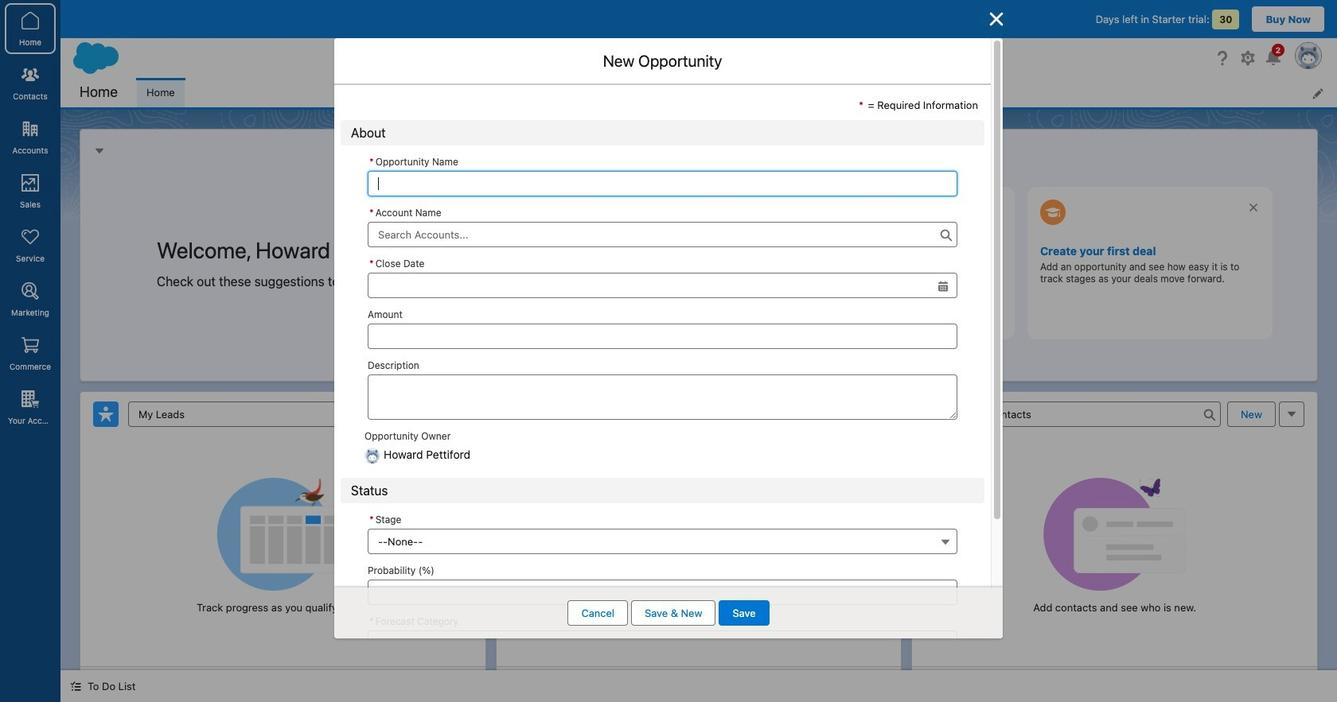 Task type: vqa. For each thing, say whether or not it's contained in the screenshot.
1st Select an Option text field from the right
no



Task type: locate. For each thing, give the bounding box(es) containing it.
text default image
[[70, 682, 81, 693]]

group
[[368, 254, 958, 298]]

inverse image
[[987, 10, 1006, 29]]

None text field
[[368, 171, 958, 196], [368, 375, 958, 420], [368, 581, 958, 606], [368, 171, 958, 196], [368, 375, 958, 420], [368, 581, 958, 606]]

Stage - Current Selection: --None-- button
[[368, 530, 958, 555]]

None text field
[[368, 273, 958, 298], [368, 324, 958, 349], [368, 273, 958, 298], [368, 324, 958, 349]]

list
[[137, 78, 1337, 107]]



Task type: describe. For each thing, give the bounding box(es) containing it.
Search Accounts... text field
[[368, 222, 958, 247]]



